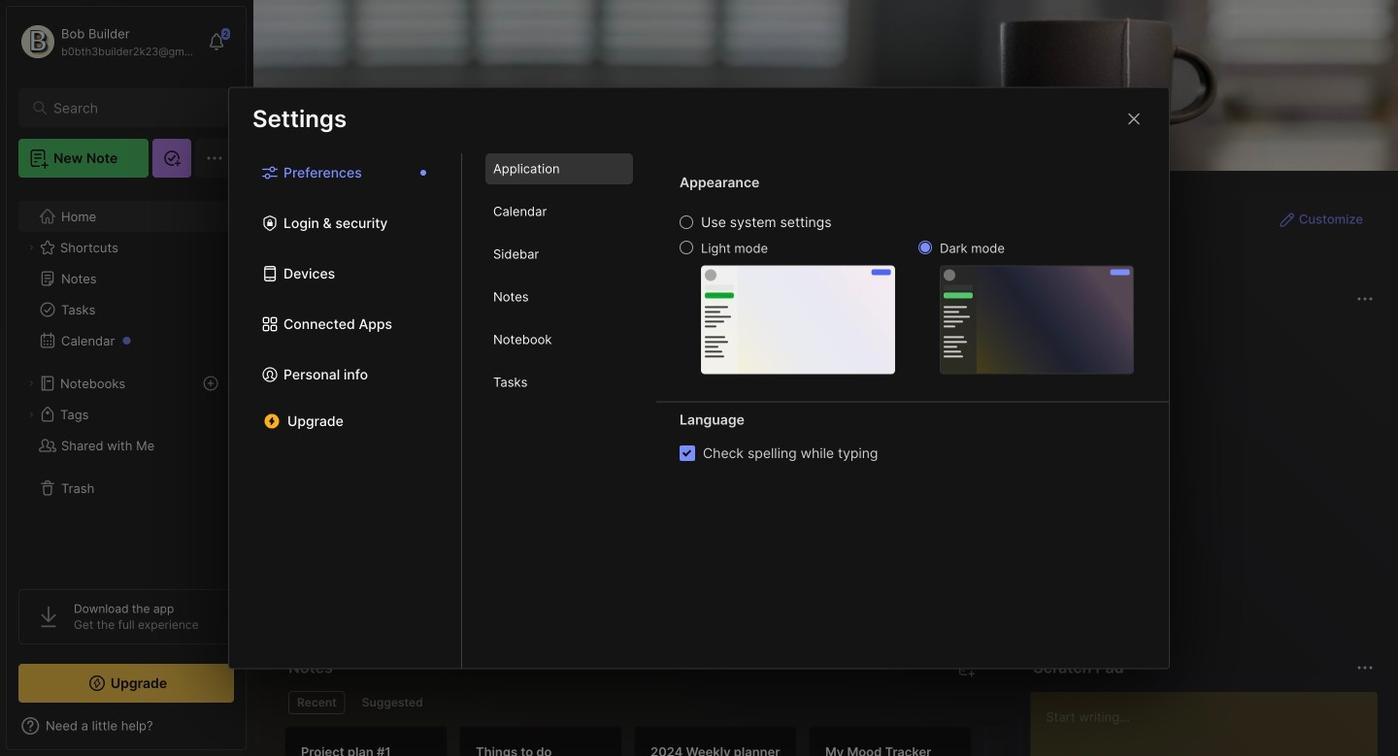 Task type: vqa. For each thing, say whether or not it's contained in the screenshot.
reset 'large header' to default
no



Task type: describe. For each thing, give the bounding box(es) containing it.
close image
[[1123, 107, 1146, 131]]

none search field inside main element
[[53, 96, 208, 119]]

tree inside main element
[[7, 189, 246, 572]]



Task type: locate. For each thing, give the bounding box(es) containing it.
main element
[[0, 0, 253, 757]]

Search text field
[[53, 99, 208, 118]]

None radio
[[919, 241, 933, 254]]

option group
[[680, 214, 1135, 374]]

Start writing… text field
[[1047, 693, 1377, 757]]

expand tags image
[[25, 409, 37, 421]]

None checkbox
[[680, 446, 696, 461]]

None search field
[[53, 96, 208, 119]]

tab
[[486, 153, 633, 185], [486, 196, 633, 227], [486, 239, 633, 270], [486, 282, 633, 313], [486, 324, 633, 356], [486, 367, 633, 398], [289, 692, 346, 715], [353, 692, 432, 715]]

None radio
[[680, 216, 694, 229], [680, 241, 694, 254], [680, 216, 694, 229], [680, 241, 694, 254]]

tab list
[[229, 153, 462, 669], [462, 153, 657, 669], [289, 692, 999, 715]]

row group
[[285, 727, 1159, 757]]

expand notebooks image
[[25, 378, 37, 390]]

tree
[[7, 189, 246, 572]]



